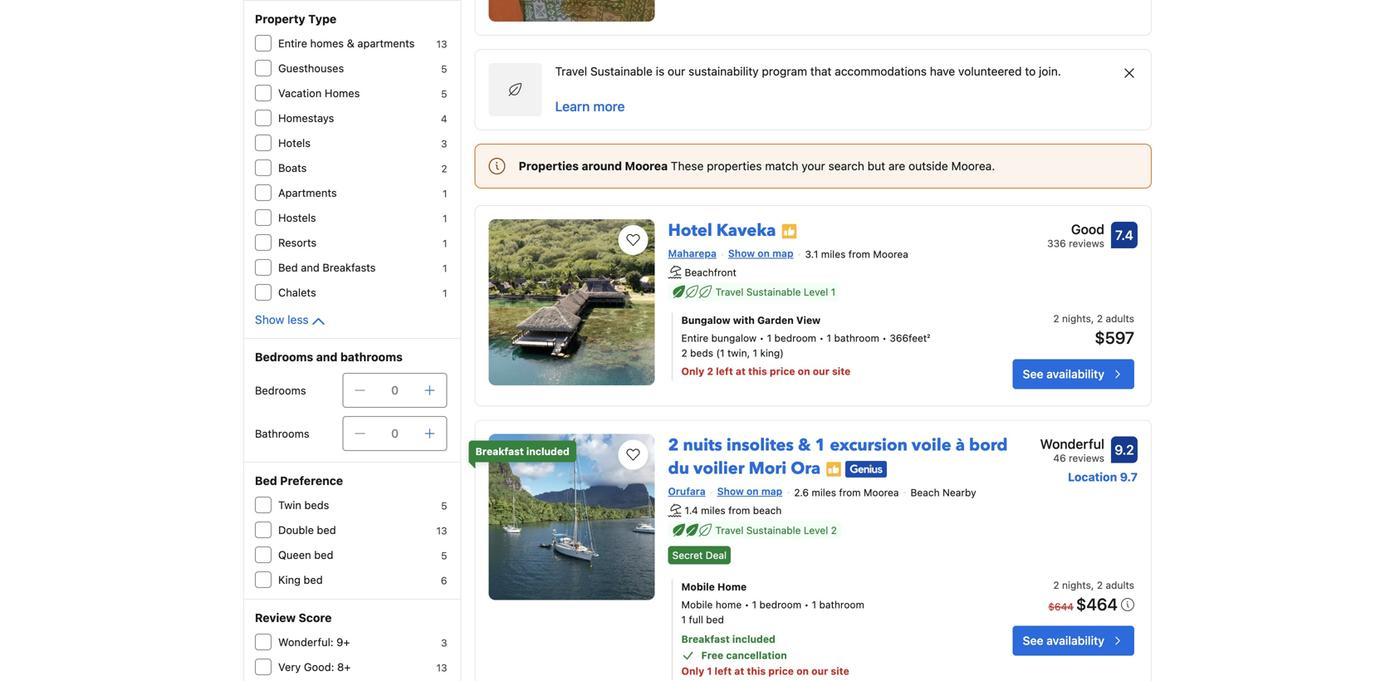 Task type: vqa. For each thing, say whether or not it's contained in the screenshot.
Dec to the right
no



Task type: describe. For each thing, give the bounding box(es) containing it.
1 vertical spatial left
[[715, 665, 732, 677]]

chalets
[[278, 286, 316, 299]]

full
[[689, 614, 703, 625]]

13 for score
[[436, 662, 447, 674]]

hotels
[[278, 137, 311, 149]]

deal
[[706, 550, 727, 561]]

bord
[[969, 434, 1008, 457]]

1 13 from the top
[[436, 38, 447, 50]]

free cancellation
[[702, 650, 787, 661]]

2 left (1
[[682, 347, 688, 359]]

king bed
[[278, 574, 323, 586]]

queen
[[278, 549, 311, 561]]

preference
[[280, 474, 343, 488]]

scored 7.4 element
[[1111, 222, 1138, 248]]

around
[[582, 159, 622, 173]]

sustainability
[[689, 64, 759, 78]]

properties
[[707, 159, 762, 173]]

program
[[762, 64, 807, 78]]

guesthouses
[[278, 62, 344, 74]]

miles for kaveka
[[821, 248, 846, 260]]

2 vertical spatial miles
[[701, 505, 726, 516]]

2 inside 2 nuits insolites & 1 excursion voile à bord du voilier mori ora
[[668, 434, 679, 457]]

mobile for mobile home
[[682, 581, 715, 593]]

show less
[[255, 313, 309, 326]]

only 1 left at this price on our site
[[682, 665, 850, 677]]

property
[[255, 12, 305, 26]]

, for 2 nights , 2 adults $597
[[1091, 313, 1094, 324]]

and for bedrooms
[[316, 350, 338, 364]]

8+
[[337, 661, 351, 673]]

336
[[1048, 237, 1066, 249]]

adults for 2 nights , 2 adults $597
[[1106, 313, 1135, 324]]

view
[[796, 314, 821, 326]]

366feet²
[[890, 332, 931, 344]]

13 for preference
[[436, 525, 447, 537]]

bathroom inside mobile home • 1 bedroom • 1 bathroom 1 full bed breakfast included
[[819, 599, 865, 611]]

search
[[829, 159, 865, 173]]

du
[[668, 457, 689, 480]]

• up king)
[[760, 332, 764, 344]]

moorea for 2 nuits insolites & 1 excursion voile à bord du voilier mori ora
[[864, 487, 899, 498]]

king
[[278, 574, 301, 586]]

0 vertical spatial travel
[[555, 64, 587, 78]]

2 nuits insolites & 1 excursion voile à bord du voilier mori ora image
[[489, 434, 655, 600]]

secret deal
[[672, 550, 727, 561]]

vacation homes
[[278, 87, 360, 99]]

apartments
[[278, 186, 337, 199]]

good element
[[1048, 219, 1105, 239]]

show on map for nuits
[[717, 486, 783, 497]]

double bed
[[278, 524, 336, 536]]

nearby
[[943, 487, 977, 498]]

, for 2 nights , 2 adults
[[1091, 580, 1094, 591]]

show for 2
[[717, 486, 744, 497]]

this inside bungalow with garden view entire bungalow • 1 bedroom • 1 bathroom • 366feet² 2 beds (1 twin, 1 king) only 2 left at this price on our site
[[748, 365, 767, 377]]

2 down the bungalow at the right of the page
[[707, 365, 714, 377]]

3.1
[[805, 248, 819, 260]]

properties
[[519, 159, 579, 173]]

availability for breakfast included
[[1047, 634, 1105, 648]]

learn more link
[[545, 86, 635, 126]]

hotel kaveka
[[668, 219, 776, 242]]

volunteered
[[959, 64, 1022, 78]]

4
[[441, 113, 447, 125]]

excursion
[[830, 434, 908, 457]]

insolites
[[727, 434, 794, 457]]

more
[[593, 98, 625, 114]]

2 vertical spatial from
[[729, 505, 750, 516]]

from for nuits
[[839, 487, 861, 498]]

see availability link for breakfast included
[[1013, 626, 1135, 656]]

site inside bungalow with garden view entire bungalow • 1 bedroom • 1 bathroom • 366feet² 2 beds (1 twin, 1 king) only 2 left at this price on our site
[[832, 365, 851, 377]]

boats
[[278, 162, 307, 174]]

good 336 reviews
[[1048, 221, 1105, 249]]

and for bed
[[301, 261, 320, 274]]

this property is part of our preferred partner program. it's committed to providing excellent service and good value. it'll pay us a higher commission if you make a booking. image for kaveka
[[781, 223, 798, 240]]

less
[[288, 313, 309, 326]]

orufara
[[668, 486, 706, 497]]

0 for bedrooms
[[391, 383, 399, 397]]

9.7
[[1120, 470, 1138, 484]]

home
[[716, 599, 742, 611]]

at inside bungalow with garden view entire bungalow • 1 bedroom • 1 bathroom • 366feet² 2 beds (1 twin, 1 king) only 2 left at this price on our site
[[736, 365, 746, 377]]

bed inside mobile home • 1 bedroom • 1 bathroom 1 full bed breakfast included
[[706, 614, 724, 625]]

homestays
[[278, 112, 334, 124]]

bungalow with garden view link
[[682, 313, 962, 328]]

homes
[[310, 37, 344, 49]]

$644
[[1049, 601, 1074, 613]]

price inside bungalow with garden view entire bungalow • 1 bedroom • 1 bathroom • 366feet² 2 beds (1 twin, 1 king) only 2 left at this price on our site
[[770, 365, 795, 377]]

bathrooms
[[255, 427, 310, 440]]

bed and breakfasts
[[278, 261, 376, 274]]

bungalow
[[712, 332, 757, 344]]

bathroom inside bungalow with garden view entire bungalow • 1 bedroom • 1 bathroom • 366feet² 2 beds (1 twin, 1 king) only 2 left at this price on our site
[[834, 332, 880, 344]]

learn more
[[555, 98, 625, 114]]

twin
[[278, 499, 302, 511]]

only inside bungalow with garden view entire bungalow • 1 bedroom • 1 bathroom • 366feet² 2 beds (1 twin, 1 king) only 2 left at this price on our site
[[682, 365, 705, 377]]

twin beds
[[278, 499, 329, 511]]

1.4
[[685, 505, 698, 516]]

breakfasts
[[323, 261, 376, 274]]

1 vertical spatial at
[[735, 665, 745, 677]]

show less button
[[255, 311, 329, 331]]

bed for bed preference
[[255, 474, 277, 488]]

hotel kaveka link
[[668, 212, 776, 242]]

9+
[[337, 636, 350, 648]]

mobile home
[[682, 581, 747, 593]]

on up beach
[[747, 486, 759, 497]]

breakfast inside mobile home • 1 bedroom • 1 bathroom 1 full bed breakfast included
[[682, 633, 730, 645]]

beds inside bungalow with garden view entire bungalow • 1 bedroom • 1 bathroom • 366feet² 2 beds (1 twin, 1 king) only 2 left at this price on our site
[[690, 347, 714, 359]]

king)
[[760, 347, 784, 359]]

2 up $597
[[1097, 313, 1103, 324]]

5 for guesthouses
[[441, 63, 447, 75]]

to
[[1025, 64, 1036, 78]]

left inside bungalow with garden view entire bungalow • 1 bedroom • 1 bathroom • 366feet² 2 beds (1 twin, 1 king) only 2 left at this price on our site
[[716, 365, 733, 377]]

travel sustainable level 1
[[716, 286, 836, 298]]

level for kaveka
[[804, 286, 828, 298]]

0 for bathrooms
[[391, 427, 399, 440]]

ora
[[791, 457, 821, 480]]

• down the mobile home link
[[805, 599, 809, 611]]

on down kaveka
[[758, 247, 770, 259]]

queen bed
[[278, 549, 333, 561]]

1.4 miles from beach
[[685, 505, 782, 516]]

0 vertical spatial &
[[347, 37, 355, 49]]

map for nuits
[[762, 486, 783, 497]]

double
[[278, 524, 314, 536]]

2 nuits insolites & 1 excursion voile à bord du voilier mori ora link
[[668, 427, 1008, 480]]

these
[[671, 159, 704, 173]]

cancellation
[[726, 650, 787, 661]]

1 vertical spatial site
[[831, 665, 850, 677]]

wonderful
[[1040, 436, 1105, 452]]

this property is part of our preferred partner program. it's committed to providing excellent service and good value. it'll pay us a higher commission if you make a booking. image
[[826, 461, 842, 478]]

included inside mobile home • 1 bedroom • 1 bathroom 1 full bed breakfast included
[[733, 633, 776, 645]]

miles for nuits
[[812, 487, 836, 498]]

from for kaveka
[[849, 248, 871, 260]]

moorea for hotel kaveka
[[873, 248, 909, 260]]

bed for bed and breakfasts
[[278, 261, 298, 274]]

& inside 2 nuits insolites & 1 excursion voile à bord du voilier mori ora
[[798, 434, 811, 457]]

home
[[718, 581, 747, 593]]

3 for hotels
[[441, 138, 447, 150]]

with
[[733, 314, 755, 326]]

reviews for wonderful
[[1069, 452, 1105, 464]]



Task type: locate. For each thing, give the bounding box(es) containing it.
our right is
[[668, 64, 686, 78]]

see availability link down 2 nights , 2 adults $597
[[1013, 359, 1135, 389]]

see availability for only 2 left at this price on our site
[[1023, 367, 1105, 381]]

adults up $597
[[1106, 313, 1135, 324]]

1 level from the top
[[804, 286, 828, 298]]

moorea
[[625, 159, 668, 173], [873, 248, 909, 260], [864, 487, 899, 498]]

level for nuits
[[804, 524, 828, 536]]

miles right 3.1
[[821, 248, 846, 260]]

0 vertical spatial show
[[728, 247, 755, 259]]

1 vertical spatial miles
[[812, 487, 836, 498]]

bedroom down the view
[[775, 332, 817, 344]]

1 vertical spatial price
[[769, 665, 794, 677]]

type
[[308, 12, 337, 26]]

0 vertical spatial site
[[832, 365, 851, 377]]

0 vertical spatial at
[[736, 365, 746, 377]]

see availability for breakfast included
[[1023, 634, 1105, 648]]

voilier
[[694, 457, 745, 480]]

2 vertical spatial our
[[812, 665, 828, 677]]

0 vertical spatial 3
[[441, 138, 447, 150]]

2 only from the top
[[682, 665, 705, 677]]

1 nights from the top
[[1062, 313, 1091, 324]]

bed right king
[[304, 574, 323, 586]]

show for hotel
[[728, 247, 755, 259]]

2 mobile from the top
[[682, 599, 713, 611]]

price down king)
[[770, 365, 795, 377]]

, inside 2 nights , 2 adults $597
[[1091, 313, 1094, 324]]

bed right 'queen'
[[314, 549, 333, 561]]

location 9.7
[[1068, 470, 1138, 484]]

0 vertical spatial bathroom
[[834, 332, 880, 344]]

from
[[849, 248, 871, 260], [839, 487, 861, 498], [729, 505, 750, 516]]

0 vertical spatial miles
[[821, 248, 846, 260]]

bed for king bed
[[304, 574, 323, 586]]

1 adults from the top
[[1106, 313, 1135, 324]]

2 13 from the top
[[436, 525, 447, 537]]

map up beach
[[762, 486, 783, 497]]

from down this property is part of our preferred partner program. it's committed to providing excellent service and good value. it'll pay us a higher commission if you make a booking. image
[[839, 487, 861, 498]]

1 vertical spatial see availability
[[1023, 634, 1105, 648]]

bed preference
[[255, 474, 343, 488]]

(1
[[716, 347, 725, 359]]

0 vertical spatial bedroom
[[775, 332, 817, 344]]

0 vertical spatial level
[[804, 286, 828, 298]]

2 see availability link from the top
[[1013, 626, 1135, 656]]

1 mobile from the top
[[682, 581, 715, 593]]

from right 3.1
[[849, 248, 871, 260]]

wonderful 46 reviews
[[1040, 436, 1105, 464]]

à
[[956, 434, 965, 457]]

show on map up 1.4 miles from beach
[[717, 486, 783, 497]]

availability down 2 nights , 2 adults $597
[[1047, 367, 1105, 381]]

1 vertical spatial 0
[[391, 427, 399, 440]]

5 for twin beds
[[441, 500, 447, 512]]

on down the view
[[798, 365, 810, 377]]

3 13 from the top
[[436, 662, 447, 674]]

1 vertical spatial nights
[[1062, 580, 1091, 591]]

2 vertical spatial travel
[[716, 524, 744, 536]]

1 vertical spatial bathroom
[[819, 599, 865, 611]]

0 vertical spatial only
[[682, 365, 705, 377]]

&
[[347, 37, 355, 49], [798, 434, 811, 457]]

mobile up full
[[682, 599, 713, 611]]

1 horizontal spatial beds
[[690, 347, 714, 359]]

1 horizontal spatial entire
[[682, 332, 709, 344]]

adults for 2 nights , 2 adults
[[1106, 580, 1135, 591]]

beach
[[911, 487, 940, 498]]

0 vertical spatial see availability link
[[1013, 359, 1135, 389]]

0 vertical spatial our
[[668, 64, 686, 78]]

1 vertical spatial moorea
[[873, 248, 909, 260]]

beds down preference
[[304, 499, 329, 511]]

travel for hotel
[[716, 286, 744, 298]]

2 availability from the top
[[1047, 634, 1105, 648]]

wonderful:
[[278, 636, 334, 648]]

1 vertical spatial breakfast
[[682, 633, 730, 645]]

this down king)
[[748, 365, 767, 377]]

beach
[[753, 505, 782, 516]]

2 vertical spatial 13
[[436, 662, 447, 674]]

are
[[889, 159, 906, 173]]

2 see availability from the top
[[1023, 634, 1105, 648]]

0 vertical spatial bedrooms
[[255, 350, 313, 364]]

apartments
[[358, 37, 415, 49]]

review score
[[255, 611, 332, 625]]

beds
[[690, 347, 714, 359], [304, 499, 329, 511]]

0 horizontal spatial bed
[[255, 474, 277, 488]]

nights for 2 nights , 2 adults
[[1062, 580, 1091, 591]]

2 nights from the top
[[1062, 580, 1091, 591]]

1 reviews from the top
[[1069, 237, 1105, 249]]

1 vertical spatial bedroom
[[760, 599, 802, 611]]

moorea left beach
[[864, 487, 899, 498]]

,
[[1091, 313, 1094, 324], [1091, 580, 1094, 591]]

5
[[441, 63, 447, 75], [441, 88, 447, 100], [441, 500, 447, 512], [441, 550, 447, 562]]

only down bungalow
[[682, 365, 705, 377]]

0 vertical spatial nights
[[1062, 313, 1091, 324]]

map for kaveka
[[773, 247, 794, 259]]

1 vertical spatial from
[[839, 487, 861, 498]]

bedroom inside mobile home • 1 bedroom • 1 bathroom 1 full bed breakfast included
[[760, 599, 802, 611]]

0 vertical spatial 0
[[391, 383, 399, 397]]

bedroom down the mobile home link
[[760, 599, 802, 611]]

voile
[[912, 434, 952, 457]]

show on map down kaveka
[[728, 247, 794, 259]]

this down cancellation in the right bottom of the page
[[747, 665, 766, 677]]

entire homes & apartments
[[278, 37, 415, 49]]

entire down bungalow
[[682, 332, 709, 344]]

0 vertical spatial entire
[[278, 37, 307, 49]]

adults up $464
[[1106, 580, 1135, 591]]

1 vertical spatial see availability link
[[1013, 626, 1135, 656]]

1 vertical spatial 3
[[441, 637, 447, 649]]

on down mobile home • 1 bedroom • 1 bathroom 1 full bed breakfast included at the bottom
[[797, 665, 809, 677]]

map
[[773, 247, 794, 259], [762, 486, 783, 497]]

1 vertical spatial ,
[[1091, 580, 1094, 591]]

1 vertical spatial level
[[804, 524, 828, 536]]

1 vertical spatial entire
[[682, 332, 709, 344]]

0 vertical spatial bed
[[278, 261, 298, 274]]

beachfront
[[685, 266, 737, 278]]

2 up du
[[668, 434, 679, 457]]

2 up $464
[[1097, 580, 1103, 591]]

sustainable up garden
[[747, 286, 801, 298]]

2 bedrooms from the top
[[255, 384, 306, 397]]

0 vertical spatial see
[[1023, 367, 1044, 381]]

1 vertical spatial travel
[[716, 286, 744, 298]]

1 5 from the top
[[441, 63, 447, 75]]

resorts
[[278, 236, 317, 249]]

our down mobile home • 1 bedroom • 1 bathroom 1 full bed breakfast included at the bottom
[[812, 665, 828, 677]]

0 vertical spatial availability
[[1047, 367, 1105, 381]]

reviews for good
[[1069, 237, 1105, 249]]

show down kaveka
[[728, 247, 755, 259]]

map left 3.1
[[773, 247, 794, 259]]

bedrooms down show less dropdown button
[[255, 350, 313, 364]]

0 vertical spatial 13
[[436, 38, 447, 50]]

included
[[527, 446, 570, 457], [733, 633, 776, 645]]

2 3 from the top
[[441, 637, 447, 649]]

7.4
[[1116, 227, 1134, 243]]

our down bungalow with garden view link
[[813, 365, 830, 377]]

miles right '2.6'
[[812, 487, 836, 498]]

show left less
[[255, 313, 284, 326]]

see availability
[[1023, 367, 1105, 381], [1023, 634, 1105, 648]]

• right the home
[[745, 599, 749, 611]]

left down free
[[715, 665, 732, 677]]

•
[[760, 332, 764, 344], [819, 332, 824, 344], [882, 332, 887, 344], [745, 599, 749, 611], [805, 599, 809, 611]]

and down resorts
[[301, 261, 320, 274]]

genius discounts available at this property. image
[[846, 461, 887, 478], [846, 461, 887, 478]]

travel for 2
[[716, 524, 744, 536]]

2 up $644
[[1054, 580, 1060, 591]]

1 vertical spatial show on map
[[717, 486, 783, 497]]

0 horizontal spatial breakfast
[[476, 446, 524, 457]]

only down free
[[682, 665, 705, 677]]

kaveka
[[717, 219, 776, 242]]

1 vertical spatial adults
[[1106, 580, 1135, 591]]

1 vertical spatial 13
[[436, 525, 447, 537]]

0 horizontal spatial beds
[[304, 499, 329, 511]]

1 3 from the top
[[441, 138, 447, 150]]

bed right full
[[706, 614, 724, 625]]

from left beach
[[729, 505, 750, 516]]

0 vertical spatial show on map
[[728, 247, 794, 259]]

2 0 from the top
[[391, 427, 399, 440]]

our inside bungalow with garden view entire bungalow • 1 bedroom • 1 bathroom • 366feet² 2 beds (1 twin, 1 king) only 2 left at this price on our site
[[813, 365, 830, 377]]

hostels
[[278, 211, 316, 224]]

location
[[1068, 470, 1117, 484]]

0 vertical spatial sustainable
[[591, 64, 653, 78]]

0 vertical spatial this
[[748, 365, 767, 377]]

see availability down $644
[[1023, 634, 1105, 648]]

• left 366feet²
[[882, 332, 887, 344]]

2.6 miles from moorea
[[794, 487, 899, 498]]

1 vertical spatial our
[[813, 365, 830, 377]]

hotel kaveka image
[[489, 219, 655, 385]]

2 level from the top
[[804, 524, 828, 536]]

scored 9.2 element
[[1111, 437, 1138, 463]]

1 availability from the top
[[1047, 367, 1105, 381]]

show on map for kaveka
[[728, 247, 794, 259]]

2 5 from the top
[[441, 88, 447, 100]]

bed left preference
[[255, 474, 277, 488]]

adults inside 2 nights , 2 adults $597
[[1106, 313, 1135, 324]]

at down 'free cancellation'
[[735, 665, 745, 677]]

1 inside 2 nuits insolites & 1 excursion voile à bord du voilier mori ora
[[815, 434, 826, 457]]

0 vertical spatial and
[[301, 261, 320, 274]]

2 nights , 2 adults
[[1054, 580, 1135, 591]]

0 vertical spatial left
[[716, 365, 733, 377]]

1 vertical spatial map
[[762, 486, 783, 497]]

miles
[[821, 248, 846, 260], [812, 487, 836, 498], [701, 505, 726, 516]]

mobile
[[682, 581, 715, 593], [682, 599, 713, 611]]

2 vertical spatial show
[[717, 486, 744, 497]]

1 horizontal spatial &
[[798, 434, 811, 457]]

$464
[[1077, 594, 1118, 614]]

3 5 from the top
[[441, 500, 447, 512]]

left down (1
[[716, 365, 733, 377]]

beds left (1
[[690, 347, 714, 359]]

0 vertical spatial mobile
[[682, 581, 715, 593]]

nights for 2 nights , 2 adults $597
[[1062, 313, 1091, 324]]

travel
[[555, 64, 587, 78], [716, 286, 744, 298], [716, 524, 744, 536]]

entire down property type on the left of the page
[[278, 37, 307, 49]]

2 adults from the top
[[1106, 580, 1135, 591]]

1 , from the top
[[1091, 313, 1094, 324]]

bed right double
[[317, 524, 336, 536]]

0 vertical spatial included
[[527, 446, 570, 457]]

your
[[802, 159, 825, 173]]

1 vertical spatial mobile
[[682, 599, 713, 611]]

property type
[[255, 12, 337, 26]]

bedrooms for bedrooms and bathrooms
[[255, 350, 313, 364]]

2.6
[[794, 487, 809, 498]]

at down twin,
[[736, 365, 746, 377]]

reviews inside good 336 reviews
[[1069, 237, 1105, 249]]

good:
[[304, 661, 334, 673]]

bedrooms up bathrooms
[[255, 384, 306, 397]]

0 vertical spatial ,
[[1091, 313, 1094, 324]]

0 horizontal spatial included
[[527, 446, 570, 457]]

moorea.
[[952, 159, 995, 173]]

• down bungalow with garden view link
[[819, 332, 824, 344]]

nights down 336
[[1062, 313, 1091, 324]]

0 vertical spatial reviews
[[1069, 237, 1105, 249]]

travel down beachfront
[[716, 286, 744, 298]]

1 vertical spatial reviews
[[1069, 452, 1105, 464]]

2 , from the top
[[1091, 580, 1094, 591]]

1 horizontal spatial breakfast
[[682, 633, 730, 645]]

see for breakfast included
[[1023, 634, 1044, 648]]

bungalow
[[682, 314, 731, 326]]

moorea right 3.1
[[873, 248, 909, 260]]

1 vertical spatial this
[[747, 665, 766, 677]]

3 down 4
[[441, 138, 447, 150]]

wonderful element
[[1040, 434, 1105, 454]]

1 vertical spatial show
[[255, 313, 284, 326]]

nights up $644
[[1062, 580, 1091, 591]]

moorea left these
[[625, 159, 668, 173]]

1 bedrooms from the top
[[255, 350, 313, 364]]

1 horizontal spatial bed
[[278, 261, 298, 274]]

1 vertical spatial and
[[316, 350, 338, 364]]

1 vertical spatial included
[[733, 633, 776, 645]]

1 vertical spatial &
[[798, 434, 811, 457]]

travel down 1.4 miles from beach
[[716, 524, 744, 536]]

level down '2.6'
[[804, 524, 828, 536]]

0 horizontal spatial entire
[[278, 37, 307, 49]]

travel up learn
[[555, 64, 587, 78]]

learn
[[555, 98, 590, 114]]

level up bungalow with garden view link
[[804, 286, 828, 298]]

1 see availability from the top
[[1023, 367, 1105, 381]]

left
[[716, 365, 733, 377], [715, 665, 732, 677]]

reviews down good
[[1069, 237, 1105, 249]]

match
[[765, 159, 799, 173]]

miles right '1.4'
[[701, 505, 726, 516]]

3 for wonderful: 9+
[[441, 637, 447, 649]]

availability down $644
[[1047, 634, 1105, 648]]

sustainable down beach
[[747, 524, 801, 536]]

bedrooms for bedrooms
[[255, 384, 306, 397]]

mobile inside mobile home • 1 bedroom • 1 bathroom 1 full bed breakfast included
[[682, 599, 713, 611]]

2 down 4
[[441, 163, 447, 174]]

1 see from the top
[[1023, 367, 1044, 381]]

1 vertical spatial bed
[[255, 474, 277, 488]]

properties around moorea these properties match your search but are outside moorea.
[[519, 159, 995, 173]]

1 0 from the top
[[391, 383, 399, 397]]

reviews
[[1069, 237, 1105, 249], [1069, 452, 1105, 464]]

bed for double bed
[[317, 524, 336, 536]]

13
[[436, 38, 447, 50], [436, 525, 447, 537], [436, 662, 447, 674]]

see availability down 2 nights , 2 adults $597
[[1023, 367, 1105, 381]]

homes
[[325, 87, 360, 99]]

travel sustainable is our sustainability program that accommodations have volunteered to join.
[[555, 64, 1061, 78]]

price down cancellation in the right bottom of the page
[[769, 665, 794, 677]]

garden
[[758, 314, 794, 326]]

this property is part of our preferred partner program. it's committed to providing excellent service and good value. it'll pay us a higher commission if you make a booking. image for nuits
[[826, 461, 842, 478]]

2 vertical spatial moorea
[[864, 487, 899, 498]]

bedrooms and bathrooms
[[255, 350, 403, 364]]

1 only from the top
[[682, 365, 705, 377]]

2 vertical spatial sustainable
[[747, 524, 801, 536]]

level
[[804, 286, 828, 298], [804, 524, 828, 536]]

1 horizontal spatial included
[[733, 633, 776, 645]]

join.
[[1039, 64, 1061, 78]]

entire inside bungalow with garden view entire bungalow • 1 bedroom • 1 bathroom • 366feet² 2 beds (1 twin, 1 king) only 2 left at this price on our site
[[682, 332, 709, 344]]

bed for queen bed
[[314, 549, 333, 561]]

and left bathrooms at the left
[[316, 350, 338, 364]]

2 nights , 2 adults $597
[[1054, 313, 1135, 347]]

0 vertical spatial price
[[770, 365, 795, 377]]

0 vertical spatial from
[[849, 248, 871, 260]]

show inside dropdown button
[[255, 313, 284, 326]]

see availability link down $644
[[1013, 626, 1135, 656]]

very
[[278, 661, 301, 673]]

bed
[[278, 261, 298, 274], [255, 474, 277, 488]]

bathroom down the mobile home link
[[819, 599, 865, 611]]

1 see availability link from the top
[[1013, 359, 1135, 389]]

4 5 from the top
[[441, 550, 447, 562]]

mobile down secret deal
[[682, 581, 715, 593]]

5 for queen bed
[[441, 550, 447, 562]]

1 vertical spatial only
[[682, 665, 705, 677]]

0 vertical spatial adults
[[1106, 313, 1135, 324]]

reviews inside wonderful 46 reviews
[[1069, 452, 1105, 464]]

score
[[299, 611, 332, 625]]

that
[[811, 64, 832, 78]]

show up 1.4 miles from beach
[[717, 486, 744, 497]]

secret
[[672, 550, 703, 561]]

nuits
[[683, 434, 723, 457]]

on inside bungalow with garden view entire bungalow • 1 bedroom • 1 bathroom • 366feet² 2 beds (1 twin, 1 king) only 2 left at this price on our site
[[798, 365, 810, 377]]

5 for vacation homes
[[441, 88, 447, 100]]

1 vertical spatial beds
[[304, 499, 329, 511]]

availability for only 2 left at this price on our site
[[1047, 367, 1105, 381]]

show on map
[[728, 247, 794, 259], [717, 486, 783, 497]]

0 horizontal spatial &
[[347, 37, 355, 49]]

1 vertical spatial sustainable
[[747, 286, 801, 298]]

1 vertical spatial bedrooms
[[255, 384, 306, 397]]

see availability link for only 2 left at this price on our site
[[1013, 359, 1135, 389]]

hotel
[[668, 219, 713, 242]]

bedroom inside bungalow with garden view entire bungalow • 1 bedroom • 1 bathroom • 366feet² 2 beds (1 twin, 1 king) only 2 left at this price on our site
[[775, 332, 817, 344]]

2 down '2.6 miles from moorea'
[[831, 524, 837, 536]]

only
[[682, 365, 705, 377], [682, 665, 705, 677]]

this property is part of our preferred partner program. it's committed to providing excellent service and good value. it'll pay us a higher commission if you make a booking. image
[[781, 223, 798, 240], [781, 223, 798, 240], [826, 461, 842, 478]]

46
[[1054, 452, 1066, 464]]

2 reviews from the top
[[1069, 452, 1105, 464]]

0 vertical spatial map
[[773, 247, 794, 259]]

0 vertical spatial see availability
[[1023, 367, 1105, 381]]

3 down 6
[[441, 637, 447, 649]]

3.1 miles from moorea
[[805, 248, 909, 260]]

0 vertical spatial beds
[[690, 347, 714, 359]]

show
[[728, 247, 755, 259], [255, 313, 284, 326], [717, 486, 744, 497]]

sustainable for 2
[[747, 524, 801, 536]]

& right the homes at the top of the page
[[347, 37, 355, 49]]

nights inside 2 nights , 2 adults $597
[[1062, 313, 1091, 324]]

1 vertical spatial availability
[[1047, 634, 1105, 648]]

bed up chalets
[[278, 261, 298, 274]]

mobile for mobile home • 1 bedroom • 1 bathroom 1 full bed breakfast included
[[682, 599, 713, 611]]

2 nuits insolites & 1 excursion voile à bord du voilier mori ora
[[668, 434, 1008, 480]]

bathrooms
[[340, 350, 403, 364]]

bathroom
[[834, 332, 880, 344], [819, 599, 865, 611]]

& up ora
[[798, 434, 811, 457]]

see for only 2 left at this price on our site
[[1023, 367, 1044, 381]]

reviews up location
[[1069, 452, 1105, 464]]

0 vertical spatial moorea
[[625, 159, 668, 173]]

bathroom down bungalow with garden view link
[[834, 332, 880, 344]]

2 see from the top
[[1023, 634, 1044, 648]]

0 vertical spatial breakfast
[[476, 446, 524, 457]]

and
[[301, 261, 320, 274], [316, 350, 338, 364]]

sustainable for hotel
[[747, 286, 801, 298]]

twin,
[[728, 347, 750, 359]]

sustainable up more
[[591, 64, 653, 78]]

2 down 336
[[1054, 313, 1060, 324]]

bungalow with garden view entire bungalow • 1 bedroom • 1 bathroom • 366feet² 2 beds (1 twin, 1 king) only 2 left at this price on our site
[[682, 314, 931, 377]]

1 vertical spatial see
[[1023, 634, 1044, 648]]



